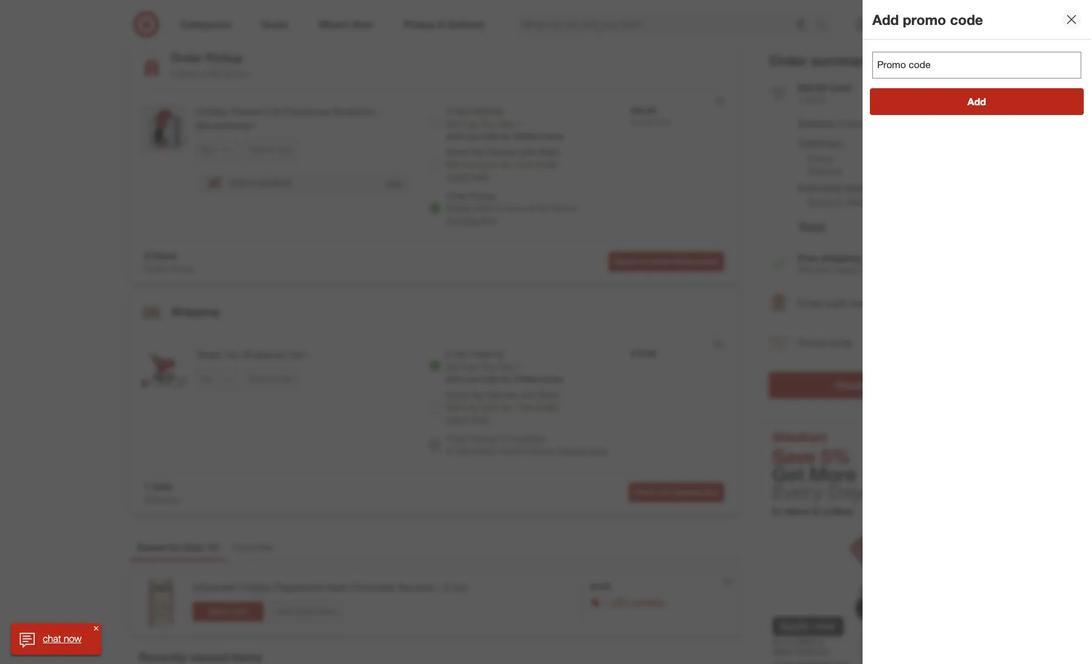 Task type: describe. For each thing, give the bounding box(es) containing it.
when for holiday present cat playhouse scratcher - wondershop™
[[446, 132, 465, 141]]

chat now
[[43, 633, 81, 645]]

mt inside order pickup ready within 2 hours at mt vernon change store
[[538, 203, 548, 213]]

target
[[195, 348, 222, 361]]

vernon inside order pickup ready within 2 hours at mt vernon change store
[[550, 203, 577, 213]]

cart
[[287, 348, 306, 361]]

0 vertical spatial vernon
[[312, 11, 339, 21]]

shopping
[[242, 348, 284, 361]]

peppermint
[[274, 582, 325, 594]]

7 for holiday present cat playhouse scratcher - wondershop™
[[517, 119, 522, 129]]

items inside $53.95 total 3 items
[[805, 94, 826, 105]]

cart item ready to fulfill group for items
[[129, 90, 739, 241]]

saved for later ( 1 )
[[137, 541, 218, 554]]

items inside 2 items order pickup
[[152, 250, 178, 262]]

order for order pickup 2 items at mt vernon
[[171, 51, 202, 65]]

2 inside order pickup 2 items at mt vernon
[[171, 68, 176, 79]]

order summary
[[769, 52, 873, 69]]

- inside ghirardelli holiday peppermint bark chocolate squares - 5.4oz link
[[437, 582, 441, 594]]

delivery for holiday present cat playhouse scratcher - wondershop™
[[487, 147, 518, 157]]

store inside order pickup not available at manhattan herald square change store
[[588, 446, 607, 456]]

1 vertical spatial 1
[[210, 541, 215, 554]]

items)
[[847, 119, 870, 129]]

search button
[[809, 11, 839, 40]]

ready
[[446, 203, 470, 213]]

shipping (1)
[[377, 11, 423, 21]]

(2)
[[341, 11, 350, 21]]

3 for 3 items
[[230, 8, 237, 22]]

subtotal
[[174, 8, 219, 22]]

chat now button
[[11, 624, 101, 656]]

shop similar items button
[[271, 603, 342, 622]]

favorites
[[233, 541, 272, 554]]

total
[[798, 220, 824, 234]]

3 get from the top
[[446, 362, 460, 372]]

free
[[798, 252, 818, 264]]

cart
[[233, 608, 247, 617]]

order for order summary
[[769, 52, 807, 69]]

add for add promo code
[[873, 11, 899, 28]]

message
[[849, 297, 889, 310]]

add for add to cart
[[208, 608, 222, 617]]

save for later button for shopping
[[244, 369, 298, 389]]

2 inside 2 items order pickup
[[144, 250, 150, 262]]

item inside 1 item shipping
[[152, 481, 173, 493]]

dec for target toy shopping cart
[[499, 362, 515, 372]]

total
[[830, 81, 851, 94]]

$49.99 subtotal
[[136, 8, 219, 22]]

within
[[473, 203, 495, 213]]

out for 1
[[658, 488, 670, 497]]

as up order pickup ready within 2 hours at mt vernon change store
[[502, 159, 510, 169]]

3 items
[[230, 8, 270, 22]]

✕ button
[[91, 624, 101, 634]]

fulfillment pickup shipping estimated taxes based on 28204
[[798, 138, 870, 208]]

summary
[[811, 52, 873, 69]]

1 item shipping
[[144, 481, 178, 505]]

day for target toy shopping cart
[[470, 390, 485, 400]]

with
[[798, 265, 815, 275]]

3 link
[[933, 11, 960, 38]]

$35
[[817, 265, 831, 275]]

check out order pickup items
[[614, 257, 719, 267]]

toy
[[225, 348, 239, 361]]

1 horizontal spatial mt
[[299, 11, 309, 21]]

shipping inside free shipping with $35 orders* (exclusions apply)
[[821, 252, 861, 264]]

order pickup not available at manhattan herald square change store
[[446, 434, 607, 456]]

add a substitute
[[229, 177, 292, 188]]

pickup for available
[[470, 434, 496, 444]]

add to cart button
[[192, 603, 264, 622]]

pickup inside 2 items order pickup
[[168, 264, 194, 274]]

at inside order pickup ready within 2 hours at mt vernon change store
[[528, 203, 536, 213]]

now
[[64, 633, 81, 645]]

favorites link
[[226, 536, 280, 561]]

✕
[[94, 625, 98, 632]]

check for 2
[[614, 257, 636, 267]]

1 for item
[[144, 481, 150, 493]]

free shipping with $35 orders* (exclusions apply)
[[798, 252, 931, 275]]

holiday present cat playhouse scratcher - wondershop&#8482; image
[[139, 105, 188, 154]]

0 horizontal spatial code
[[829, 337, 851, 349]]

vernon inside order pickup 2 items at mt vernon
[[223, 68, 250, 79]]

out for 2
[[638, 257, 650, 267]]

similar
[[296, 608, 317, 617]]

(
[[207, 541, 210, 554]]

holiday inside list item
[[239, 582, 272, 594]]

promo
[[798, 337, 827, 349]]

chat
[[43, 633, 61, 645]]

check out shipping item button
[[629, 483, 724, 503]]

a for gift
[[824, 297, 830, 310]]

learn for target toy shopping cart
[[446, 414, 468, 425]]

save for later for shopping
[[250, 374, 293, 383]]

playhouse
[[285, 105, 330, 118]]

shop
[[276, 608, 294, 617]]

ghirardelli holiday peppermint bark chocolate squares - 5.4oz
[[192, 582, 468, 594]]

shipt for holiday present cat playhouse scratcher - wondershop™
[[539, 147, 559, 157]]

2 inside order pickup ready within 2 hours at mt vernon change store
[[497, 203, 502, 213]]

search
[[809, 19, 839, 31]]

with for target toy shopping cart
[[520, 390, 536, 400]]

3 it from the top
[[462, 362, 467, 372]]

pickup for within
[[470, 191, 496, 201]]

to
[[224, 608, 231, 617]]

order pickup ready within 2 hours at mt vernon change store
[[446, 191, 577, 225]]

3 for 3
[[952, 13, 955, 20]]

add promo code
[[873, 11, 983, 28]]

2- for holiday present cat playhouse scratcher - wondershop™
[[446, 105, 454, 116]]

squares
[[398, 582, 435, 594]]

same day delivery with shipt get it as soon as 11am today learn more for target toy shopping cart
[[446, 390, 559, 425]]

delivery for target toy shopping cart
[[487, 390, 518, 400]]

1 for offer
[[605, 597, 610, 608]]

1 it from the top
[[462, 119, 467, 129]]

$15.00
[[649, 118, 671, 127]]

you for target toy shopping cart
[[467, 375, 479, 384]]

shipping up target
[[171, 305, 219, 319]]

each
[[631, 118, 647, 127]]

chat now dialog
[[11, 624, 101, 656]]

11am for holiday present cat playhouse scratcher - wondershop™
[[513, 159, 534, 169]]

check for 1
[[634, 488, 656, 497]]

available inside order pickup not available at manhattan herald square change store
[[513, 434, 546, 444]]

hours
[[505, 203, 526, 213]]

target toy shopping cart image
[[139, 348, 188, 397]]

$30.00 each $15.00
[[631, 105, 671, 127]]

promo code
[[798, 337, 851, 349]]

change inside order pickup ready within 2 hours at mt vernon change store
[[446, 215, 476, 225]]

2-day shipping get it by thu, dec 7 when you order by 12:00pm today for target toy shopping cart
[[446, 348, 563, 384]]

based
[[808, 198, 832, 208]]

shop similar items
[[276, 608, 337, 617]]

order inside 2 items order pickup
[[144, 264, 166, 274]]

subtotal
[[798, 118, 835, 130]]

holiday inside holiday present cat playhouse scratcher - wondershop™
[[195, 105, 228, 118]]

items inside order pickup 2 items at mt vernon
[[178, 68, 199, 79]]

day for holiday present cat playhouse scratcher - wondershop™
[[470, 147, 485, 157]]

2-day shipping get it by thu, dec 7 when you order by 12:00pm today for holiday present cat playhouse scratcher - wondershop™
[[446, 105, 563, 141]]

promo
[[903, 11, 946, 28]]

save for later for cat
[[250, 145, 293, 154]]

estimated
[[798, 182, 842, 194]]

mt vernon (2)
[[299, 11, 350, 21]]

2 vertical spatial for
[[168, 541, 181, 554]]

on
[[835, 198, 844, 208]]

wondershop™
[[195, 119, 256, 132]]

offer
[[612, 597, 629, 608]]

present
[[231, 105, 264, 118]]

$53.95
[[798, 81, 827, 94]]

check out shipping item
[[634, 488, 719, 497]]

same for holiday present cat playhouse scratcher - wondershop™
[[446, 147, 468, 157]]

target toy shopping cart
[[195, 348, 306, 361]]

cat
[[267, 105, 282, 118]]

list containing mt vernon (2)
[[282, 9, 423, 23]]



Task type: locate. For each thing, give the bounding box(es) containing it.
1 horizontal spatial available
[[632, 597, 665, 608]]

0 vertical spatial store
[[478, 215, 497, 225]]

0 horizontal spatial vernon
[[223, 68, 250, 79]]

out for order summary
[[867, 379, 883, 392]]

0 vertical spatial 7
[[517, 119, 522, 129]]

1 vertical spatial 11am
[[513, 402, 534, 412]]

7 for target toy shopping cart
[[517, 362, 522, 372]]

0 vertical spatial mt
[[299, 11, 309, 21]]

3 inside $53.95 total 3 items
[[798, 94, 803, 105]]

at inside order pickup 2 items at mt vernon
[[201, 68, 209, 79]]

learn more button up ready
[[446, 171, 489, 183]]

1 12:00pm from the top
[[512, 132, 542, 141]]

learn more button for target toy shopping cart
[[446, 414, 489, 426]]

2 same from the top
[[446, 390, 468, 400]]

1 horizontal spatial change
[[556, 446, 586, 456]]

$19.99
[[631, 348, 656, 359]]

none text field inside "add promo code" 'dialog'
[[873, 52, 1082, 79]]

same day delivery with shipt get it as soon as 11am today learn more
[[446, 147, 559, 182], [446, 390, 559, 425]]

pickup inside order pickup ready within 2 hours at mt vernon change store
[[470, 191, 496, 201]]

0 vertical spatial a
[[247, 177, 252, 188]]

1 horizontal spatial out
[[658, 488, 670, 497]]

save for later
[[250, 145, 293, 154], [250, 374, 293, 383]]

1 save from the top
[[250, 145, 266, 154]]

order for order pickup not available at manhattan herald square change store
[[446, 434, 468, 444]]

cart item ready to fulfill group for item
[[129, 333, 739, 472]]

vernon left (2)
[[312, 11, 339, 21]]

2 soon from the top
[[480, 402, 499, 412]]

1 vertical spatial store
[[588, 446, 607, 456]]

ghirardelli holiday peppermint bark chocolate squares - 5.4oz link
[[192, 582, 468, 595]]

taxes
[[844, 182, 868, 194]]

for for cat
[[268, 145, 276, 154]]

pickup inside button
[[674, 257, 698, 267]]

2 learn from the top
[[446, 414, 468, 425]]

substitute
[[254, 177, 292, 188]]

dec
[[499, 119, 515, 129], [499, 362, 515, 372]]

order inside order pickup not available at manhattan herald square change store
[[446, 434, 468, 444]]

order for target toy shopping cart
[[481, 375, 500, 384]]

0 vertical spatial check
[[614, 257, 636, 267]]

day
[[470, 147, 485, 157], [470, 390, 485, 400]]

0 vertical spatial with
[[520, 147, 536, 157]]

orders*
[[833, 265, 861, 275]]

0 horizontal spatial add button
[[385, 177, 402, 189]]

later left (
[[183, 541, 204, 554]]

change store button for at manhattan herald square
[[556, 445, 607, 457]]

thu, for target toy shopping cart
[[481, 362, 497, 372]]

1 inside button
[[605, 597, 610, 608]]

pickup inside order pickup 2 items at mt vernon
[[206, 51, 243, 65]]

soon
[[480, 159, 499, 169], [480, 402, 499, 412]]

add for add a substitute
[[229, 177, 245, 188]]

0 vertical spatial more
[[470, 171, 489, 182]]

mt inside order pickup 2 items at mt vernon
[[211, 68, 221, 79]]

1 same day delivery with shipt get it as soon as 11am today learn more from the top
[[446, 147, 559, 182]]

0 vertical spatial code
[[950, 11, 983, 28]]

shipping
[[470, 105, 503, 116], [821, 252, 861, 264], [470, 348, 503, 359], [672, 488, 701, 497]]

1 horizontal spatial 2
[[171, 68, 176, 79]]

2 delivery from the top
[[487, 390, 518, 400]]

3 down $53.95
[[798, 94, 803, 105]]

store right square
[[588, 446, 607, 456]]

shipping up the estimated
[[808, 166, 841, 176]]

change store button down within
[[446, 214, 497, 227]]

item
[[152, 481, 173, 493], [703, 488, 719, 497]]

pickup for items
[[206, 51, 243, 65]]

add button inside "add promo code" 'dialog'
[[870, 88, 1084, 115]]

learn up manhattan
[[446, 414, 468, 425]]

cart item ready to fulfill group containing holiday present cat playhouse scratcher - wondershop™
[[129, 90, 739, 241]]

1 vertical spatial vernon
[[223, 68, 250, 79]]

add inside 'button'
[[208, 608, 222, 617]]

at up 'wondershop™' on the top
[[201, 68, 209, 79]]

1 horizontal spatial vernon
[[312, 11, 339, 21]]

email a gift message
[[798, 297, 889, 310]]

later down holiday present cat playhouse scratcher - wondershop™
[[278, 145, 293, 154]]

day for holiday present cat playhouse scratcher - wondershop™
[[454, 105, 468, 116]]

pickup inside fulfillment pickup shipping estimated taxes based on 28204
[[808, 153, 833, 164]]

2 vertical spatial later
[[183, 541, 204, 554]]

1 horizontal spatial change store button
[[556, 445, 607, 457]]

2 with from the top
[[520, 390, 536, 400]]

0 vertical spatial you
[[467, 132, 479, 141]]

0 vertical spatial dec
[[499, 119, 515, 129]]

2 dec from the top
[[499, 362, 515, 372]]

1 learn from the top
[[446, 171, 468, 182]]

1 vertical spatial save for later button
[[244, 369, 298, 389]]

1 with from the top
[[520, 147, 536, 157]]

change store button
[[446, 214, 497, 227], [556, 445, 607, 457]]

0 vertical spatial same day delivery with shipt get it as soon as 11am today learn more
[[446, 147, 559, 182]]

1 delivery from the top
[[487, 147, 518, 157]]

0 vertical spatial learn more button
[[446, 171, 489, 183]]

change store button right square
[[556, 445, 607, 457]]

change store button for at mt vernon
[[446, 214, 497, 227]]

same for target toy shopping cart
[[446, 390, 468, 400]]

add button
[[870, 88, 1084, 115], [385, 177, 402, 189]]

for down the shopping at the bottom of the page
[[268, 374, 276, 383]]

a for substitute
[[247, 177, 252, 188]]

1 vertical spatial mt
[[211, 68, 221, 79]]

for for shopping
[[268, 374, 276, 383]]

1 thu, from the top
[[481, 119, 497, 129]]

1 more from the top
[[470, 171, 489, 182]]

0 horizontal spatial change
[[446, 215, 476, 225]]

1 vertical spatial learn
[[446, 414, 468, 425]]

1 vertical spatial holiday
[[239, 582, 272, 594]]

0 horizontal spatial item
[[152, 481, 173, 493]]

4 it from the top
[[462, 402, 467, 412]]

1 order from the top
[[481, 132, 500, 141]]

as up not at the bottom left of page
[[502, 402, 510, 412]]

available
[[513, 434, 546, 444], [632, 597, 665, 608]]

herald
[[499, 446, 524, 456]]

as up within
[[469, 159, 478, 169]]

1 save for later button from the top
[[244, 140, 298, 160]]

day up manhattan
[[470, 390, 485, 400]]

later for playhouse
[[278, 145, 293, 154]]

shipping inside button
[[672, 488, 701, 497]]

0 vertical spatial change
[[446, 215, 476, 225]]

$30.00
[[631, 105, 656, 116]]

add promo code dialog
[[863, 0, 1091, 665]]

you for holiday present cat playhouse scratcher - wondershop™
[[467, 132, 479, 141]]

save for later button up substitute
[[244, 140, 298, 160]]

by
[[469, 119, 478, 129], [502, 132, 510, 141], [469, 362, 478, 372], [502, 375, 510, 384]]

1 when from the top
[[446, 132, 465, 141]]

$53.95 total 3 items
[[798, 81, 851, 105]]

day up within
[[470, 147, 485, 157]]

0 vertical spatial 1
[[144, 481, 150, 493]]

as
[[469, 159, 478, 169], [502, 159, 510, 169], [469, 402, 478, 412], [502, 402, 510, 412]]

12:00pm for holiday present cat playhouse scratcher - wondershop™
[[512, 132, 542, 141]]

0 vertical spatial delivery
[[487, 147, 518, 157]]

save for later up substitute
[[250, 145, 293, 154]]

check out all
[[835, 379, 896, 392]]

save down the shopping at the bottom of the page
[[250, 374, 266, 383]]

1 vertical spatial 7
[[517, 362, 522, 372]]

2 same day delivery with shipt get it as soon as 11am today learn more from the top
[[446, 390, 559, 425]]

1 horizontal spatial code
[[950, 11, 983, 28]]

same up ready
[[446, 147, 468, 157]]

1 vertical spatial delivery
[[487, 390, 518, 400]]

1 vertical spatial add button
[[385, 177, 402, 189]]

shipping inside fulfillment pickup shipping estimated taxes based on 28204
[[808, 166, 841, 176]]

save for later button down the shopping at the bottom of the page
[[244, 369, 298, 389]]

3 right promo
[[952, 13, 955, 20]]

soon up not at the bottom left of page
[[480, 402, 499, 412]]

at inside order pickup not available at manhattan herald square change store
[[446, 446, 453, 456]]

2 day from the top
[[470, 390, 485, 400]]

get
[[446, 119, 460, 129], [446, 159, 460, 169], [446, 362, 460, 372], [446, 402, 460, 412]]

- right the scratcher
[[378, 105, 381, 118]]

2 day from the top
[[454, 348, 468, 359]]

gift
[[832, 297, 846, 310]]

delivery up not at the bottom left of page
[[487, 390, 518, 400]]

change right square
[[556, 446, 586, 456]]

1 dec from the top
[[499, 119, 515, 129]]

a left substitute
[[247, 177, 252, 188]]

same day delivery with shipt get it as soon as 11am today learn more up not at the bottom left of page
[[446, 390, 559, 425]]

1 horizontal spatial -
[[437, 582, 441, 594]]

same day delivery with shipt get it as soon as 11am today learn more for holiday present cat playhouse scratcher - wondershop™
[[446, 147, 559, 182]]

0 horizontal spatial a
[[247, 177, 252, 188]]

learn more button up manhattan
[[446, 414, 489, 426]]

11am up order pickup not available at manhattan herald square change store
[[513, 402, 534, 412]]

None text field
[[873, 52, 1082, 79]]

save for shopping
[[250, 374, 266, 383]]

day
[[454, 105, 468, 116], [454, 348, 468, 359]]

1 day from the top
[[454, 105, 468, 116]]

Store pickup radio
[[429, 202, 441, 214]]

holiday up the cart
[[239, 582, 272, 594]]

store inside order pickup ready within 2 hours at mt vernon change store
[[478, 215, 497, 225]]

mt
[[299, 11, 309, 21], [211, 68, 221, 79], [538, 203, 548, 213]]

3 right subtotal
[[230, 8, 237, 22]]

shipping up saved
[[144, 495, 178, 505]]

order pickup 2 items at mt vernon
[[171, 51, 250, 79]]

fulfillment
[[798, 138, 842, 150]]

2 12:00pm from the top
[[512, 375, 542, 384]]

order inside button
[[652, 257, 672, 267]]

2 vertical spatial mt
[[538, 203, 548, 213]]

shipt for target toy shopping cart
[[539, 390, 559, 400]]

order for order pickup ready within 2 hours at mt vernon change store
[[446, 191, 468, 201]]

0 vertical spatial shipt
[[539, 147, 559, 157]]

saved
[[137, 541, 165, 554]]

0 horizontal spatial store
[[478, 215, 497, 225]]

apply)
[[908, 265, 931, 275]]

chocolate
[[351, 582, 396, 594]]

same up manhattan
[[446, 390, 468, 400]]

with up hours
[[520, 147, 536, 157]]

available inside 1 offer available button
[[632, 597, 665, 608]]

same day delivery with shipt get it as soon as 11am today learn more up order pickup ready within 2 hours at mt vernon change store
[[446, 147, 559, 182]]

0 vertical spatial when
[[446, 132, 465, 141]]

order inside order pickup ready within 2 hours at mt vernon change store
[[446, 191, 468, 201]]

(3
[[837, 119, 844, 129]]

0 vertical spatial add button
[[870, 88, 1084, 115]]

2 learn more button from the top
[[446, 414, 489, 426]]

)
[[215, 541, 218, 554]]

available up square
[[513, 434, 546, 444]]

1 learn more button from the top
[[446, 171, 489, 183]]

1 vertical spatial 2-day shipping get it by thu, dec 7 when you order by 12:00pm today
[[446, 348, 563, 384]]

vernon up present
[[223, 68, 250, 79]]

What can we help you find? suggestions appear below search field
[[515, 11, 818, 38]]

1 vertical spatial out
[[867, 379, 883, 392]]

bark
[[328, 582, 348, 594]]

1 vertical spatial same day delivery with shipt get it as soon as 11am today learn more
[[446, 390, 559, 425]]

1 vertical spatial available
[[632, 597, 665, 608]]

store
[[478, 215, 497, 225], [588, 446, 607, 456]]

mt left (2)
[[299, 11, 309, 21]]

- inside holiday present cat playhouse scratcher - wondershop™
[[378, 105, 381, 118]]

1 vertical spatial later
[[278, 374, 293, 383]]

None radio
[[429, 360, 441, 372], [429, 403, 441, 415], [429, 360, 441, 372], [429, 403, 441, 415]]

save for later button for cat
[[244, 140, 298, 160]]

check
[[614, 257, 636, 267], [835, 379, 865, 392], [634, 488, 656, 497]]

2 2-day shipping get it by thu, dec 7 when you order by 12:00pm today from the top
[[446, 348, 563, 384]]

1 7 from the top
[[517, 119, 522, 129]]

not
[[498, 434, 511, 444]]

soon up within
[[480, 159, 499, 169]]

check for order summary
[[835, 379, 865, 392]]

1 2- from the top
[[446, 105, 454, 116]]

for right saved
[[168, 541, 181, 554]]

all
[[885, 379, 896, 392]]

when for target toy shopping cart
[[446, 375, 465, 384]]

day for target toy shopping cart
[[454, 348, 468, 359]]

soon for target toy shopping cart
[[480, 402, 499, 412]]

save up add a substitute
[[250, 145, 266, 154]]

more up manhattan
[[470, 414, 489, 425]]

2 it from the top
[[462, 159, 467, 169]]

0 horizontal spatial holiday
[[195, 105, 228, 118]]

0 vertical spatial -
[[378, 105, 381, 118]]

2 2- from the top
[[446, 348, 454, 359]]

with
[[520, 147, 536, 157], [520, 390, 536, 400]]

0 vertical spatial 11am
[[513, 159, 534, 169]]

1 offer available button
[[605, 597, 665, 609]]

at for order pickup not available at manhattan herald square change store
[[446, 446, 453, 456]]

1 horizontal spatial a
[[824, 297, 830, 310]]

shipping
[[377, 11, 411, 21], [808, 166, 841, 176], [171, 305, 219, 319], [144, 495, 178, 505]]

for up substitute
[[268, 145, 276, 154]]

change down ready
[[446, 215, 476, 225]]

vernon right hours
[[550, 203, 577, 213]]

more
[[470, 171, 489, 182], [470, 414, 489, 425]]

0 vertical spatial order
[[481, 132, 500, 141]]

0 horizontal spatial mt
[[211, 68, 221, 79]]

shipping left (1)
[[377, 11, 411, 21]]

2 order from the top
[[481, 375, 500, 384]]

out
[[638, 257, 650, 267], [867, 379, 883, 392], [658, 488, 670, 497]]

0 vertical spatial same
[[446, 147, 468, 157]]

2 save for later from the top
[[250, 374, 293, 383]]

not available radio
[[429, 439, 441, 451]]

soon for holiday present cat playhouse scratcher - wondershop™
[[480, 159, 499, 169]]

2- for target toy shopping cart
[[446, 348, 454, 359]]

12:00pm for target toy shopping cart
[[512, 375, 542, 384]]

scratcher
[[333, 105, 375, 118]]

with up order pickup not available at manhattan herald square change store
[[520, 390, 536, 400]]

change
[[446, 215, 476, 225], [556, 446, 586, 456]]

1 save for later from the top
[[250, 145, 293, 154]]

delivery up order pickup ready within 2 hours at mt vernon change store
[[487, 147, 518, 157]]

mt up 'wondershop™' on the top
[[211, 68, 221, 79]]

1 vertical spatial at
[[528, 203, 536, 213]]

2 thu, from the top
[[481, 362, 497, 372]]

code inside 'dialog'
[[950, 11, 983, 28]]

0 vertical spatial thu,
[[481, 119, 497, 129]]

1 inside 1 item shipping
[[144, 481, 150, 493]]

- left 5.4oz
[[437, 582, 441, 594]]

at right hours
[[528, 203, 536, 213]]

1 vertical spatial a
[[824, 297, 830, 310]]

target redcard save 5% get more every day. in store & online. apply now for a credit or debit redcard. *some restrictions apply. image
[[759, 421, 971, 665]]

order for holiday present cat playhouse scratcher - wondershop™
[[481, 132, 500, 141]]

1 vertical spatial check
[[835, 379, 865, 392]]

2 save from the top
[[250, 374, 266, 383]]

later down cart
[[278, 374, 293, 383]]

0 vertical spatial day
[[470, 147, 485, 157]]

ghirardelli
[[192, 582, 236, 594]]

1 horizontal spatial 3
[[798, 94, 803, 105]]

2 more from the top
[[470, 414, 489, 425]]

1 get from the top
[[446, 119, 460, 129]]

you
[[467, 132, 479, 141], [467, 375, 479, 384]]

0 horizontal spatial 1
[[144, 481, 150, 493]]

2 11am from the top
[[513, 402, 534, 412]]

2 cart item ready to fulfill group from the top
[[129, 333, 739, 472]]

2 you from the top
[[467, 375, 479, 384]]

pickup for estimated
[[808, 153, 833, 164]]

2 save for later button from the top
[[244, 369, 298, 389]]

1 vertical spatial when
[[446, 375, 465, 384]]

cart item ready to fulfill group
[[129, 90, 739, 241], [129, 333, 739, 472]]

learn more button
[[446, 171, 489, 183], [446, 414, 489, 426]]

1 11am from the top
[[513, 159, 534, 169]]

save for later down the shopping at the bottom of the page
[[250, 374, 293, 383]]

12:00pm
[[512, 132, 542, 141], [512, 375, 542, 384]]

change inside order pickup not available at manhattan herald square change store
[[556, 446, 586, 456]]

1 vertical spatial order
[[481, 375, 500, 384]]

0 vertical spatial out
[[638, 257, 650, 267]]

1 you from the top
[[467, 132, 479, 141]]

1 vertical spatial change
[[556, 446, 586, 456]]

0 horizontal spatial change store button
[[446, 214, 497, 227]]

with for holiday present cat playhouse scratcher - wondershop™
[[520, 147, 536, 157]]

list
[[282, 9, 423, 23]]

ghirardelli holiday peppermint bark chocolate squares - 5.4oz image
[[136, 579, 185, 628]]

at for order pickup 2 items at mt vernon
[[201, 68, 209, 79]]

0 vertical spatial available
[[513, 434, 546, 444]]

1 horizontal spatial holiday
[[239, 582, 272, 594]]

1 offer available
[[605, 597, 665, 608]]

more for target toy shopping cart
[[470, 414, 489, 425]]

$5.69
[[590, 582, 611, 593]]

code
[[950, 11, 983, 28], [829, 337, 851, 349]]

2 horizontal spatial at
[[528, 203, 536, 213]]

order
[[481, 132, 500, 141], [481, 375, 500, 384]]

None radio
[[429, 117, 441, 129], [429, 160, 441, 172], [429, 117, 441, 129], [429, 160, 441, 172]]

0 vertical spatial 2-
[[446, 105, 454, 116]]

as up manhattan
[[469, 402, 478, 412]]

1 vertical spatial day
[[470, 390, 485, 400]]

$49.99
[[136, 8, 171, 22]]

0 horizontal spatial available
[[513, 434, 546, 444]]

0 vertical spatial holiday
[[195, 105, 228, 118]]

1 day from the top
[[470, 147, 485, 157]]

subtotal (3 items)
[[798, 118, 870, 130]]

add to cart
[[208, 608, 247, 617]]

2 when from the top
[[446, 375, 465, 384]]

0 vertical spatial 12:00pm
[[512, 132, 542, 141]]

ghirardelli holiday peppermint bark chocolate squares - 5.4oz list item
[[129, 572, 739, 635]]

1 cart item ready to fulfill group from the top
[[129, 90, 739, 241]]

2 7 from the top
[[517, 362, 522, 372]]

check out all button
[[769, 372, 962, 399]]

today
[[544, 132, 563, 141], [536, 159, 558, 169], [544, 375, 563, 384], [536, 402, 558, 412]]

1 vertical spatial with
[[520, 390, 536, 400]]

1 vertical spatial change store button
[[556, 445, 607, 457]]

0 vertical spatial save for later
[[250, 145, 293, 154]]

holiday present cat playhouse scratcher - wondershop™
[[195, 105, 381, 132]]

11am up hours
[[513, 159, 534, 169]]

dec for holiday present cat playhouse scratcher - wondershop™
[[499, 119, 515, 129]]

a left gift
[[824, 297, 830, 310]]

1 soon from the top
[[480, 159, 499, 169]]

1 shipt from the top
[[539, 147, 559, 157]]

more for holiday present cat playhouse scratcher - wondershop™
[[470, 171, 489, 182]]

0 vertical spatial 2
[[171, 68, 176, 79]]

0 vertical spatial save for later button
[[244, 140, 298, 160]]

2 get from the top
[[446, 159, 460, 169]]

28204
[[847, 198, 870, 208]]

2 horizontal spatial 2
[[497, 203, 502, 213]]

1 horizontal spatial 1
[[210, 541, 215, 554]]

store down within
[[478, 215, 497, 225]]

pickup inside order pickup not available at manhattan herald square change store
[[470, 434, 496, 444]]

4 get from the top
[[446, 402, 460, 412]]

when
[[446, 132, 465, 141], [446, 375, 465, 384]]

holiday up 'wondershop™' on the top
[[195, 105, 228, 118]]

11am for target toy shopping cart
[[513, 402, 534, 412]]

items inside button
[[700, 257, 719, 267]]

email
[[798, 297, 822, 310]]

thu, for holiday present cat playhouse scratcher - wondershop™
[[481, 119, 497, 129]]

a
[[247, 177, 252, 188], [824, 297, 830, 310]]

mt right hours
[[538, 203, 548, 213]]

0 vertical spatial 2-day shipping get it by thu, dec 7 when you order by 12:00pm today
[[446, 105, 563, 141]]

1 vertical spatial code
[[829, 337, 851, 349]]

0 vertical spatial day
[[454, 105, 468, 116]]

1 vertical spatial learn more button
[[446, 414, 489, 426]]

1 2-day shipping get it by thu, dec 7 when you order by 12:00pm today from the top
[[446, 105, 563, 141]]

save for cat
[[250, 145, 266, 154]]

(1)
[[413, 11, 423, 21]]

save
[[250, 145, 266, 154], [250, 374, 266, 383]]

0 vertical spatial change store button
[[446, 214, 497, 227]]

item inside button
[[703, 488, 719, 497]]

cart item ready to fulfill group containing target toy shopping cart
[[129, 333, 739, 472]]

2 shipt from the top
[[539, 390, 559, 400]]

available right offer
[[632, 597, 665, 608]]

order inside order pickup 2 items at mt vernon
[[171, 51, 202, 65]]

check out order pickup items button
[[609, 253, 724, 272]]

1 same from the top
[[446, 147, 468, 157]]

items inside "button"
[[319, 608, 337, 617]]

1 vertical spatial 2
[[497, 203, 502, 213]]

manhattan
[[456, 446, 496, 456]]

later for cart
[[278, 374, 293, 383]]

learn for holiday present cat playhouse scratcher - wondershop™
[[446, 171, 468, 182]]

learn up ready
[[446, 171, 468, 182]]

1 horizontal spatial item
[[703, 488, 719, 497]]

2 vertical spatial 1
[[605, 597, 610, 608]]

2 vertical spatial at
[[446, 446, 453, 456]]

2 vertical spatial check
[[634, 488, 656, 497]]

1 vertical spatial you
[[467, 375, 479, 384]]

2-
[[446, 105, 454, 116], [446, 348, 454, 359]]

it
[[462, 119, 467, 129], [462, 159, 467, 169], [462, 362, 467, 372], [462, 402, 467, 412]]

holiday present cat playhouse scratcher - wondershop™ link
[[195, 105, 409, 133]]

more up within
[[470, 171, 489, 182]]

2 horizontal spatial mt
[[538, 203, 548, 213]]

at right "not available" option
[[446, 446, 453, 456]]

0 vertical spatial learn
[[446, 171, 468, 182]]

0 horizontal spatial -
[[378, 105, 381, 118]]

learn more button for holiday present cat playhouse scratcher - wondershop™
[[446, 171, 489, 183]]



Task type: vqa. For each thing, say whether or not it's contained in the screenshot.
Monica to the top
no



